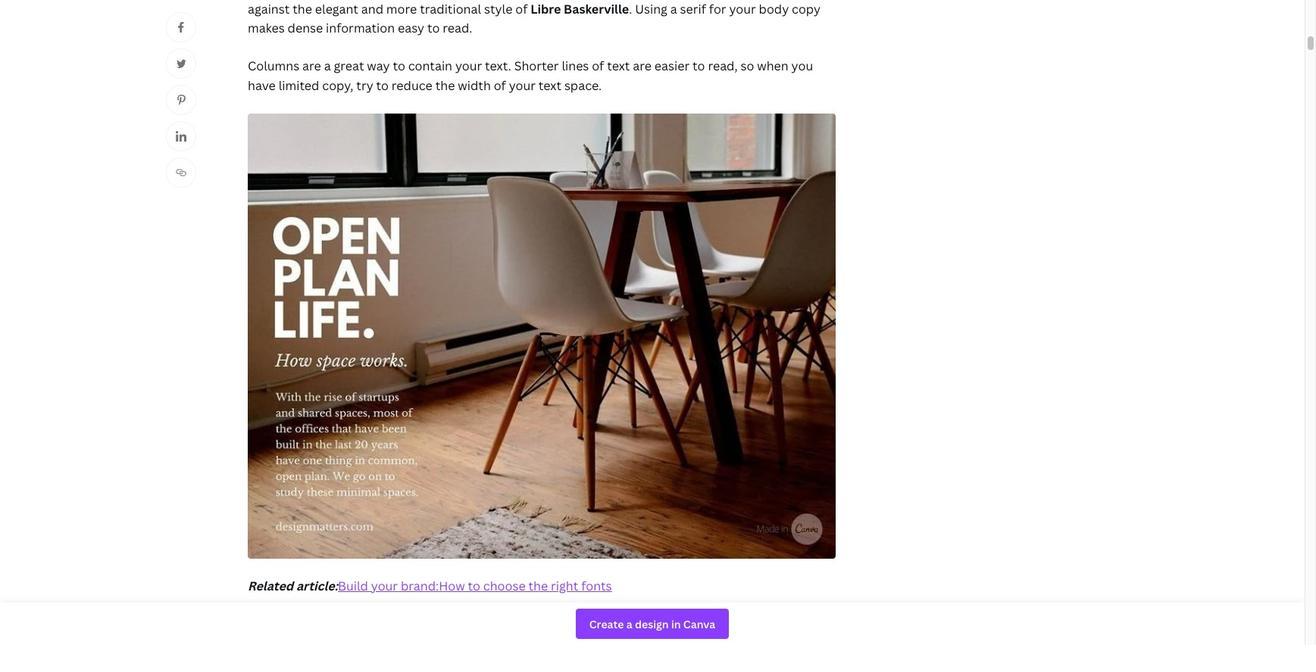 Task type: locate. For each thing, give the bounding box(es) containing it.
a inside 'columns are a great way to contain your text. shorter lines of text are easier to read, so when you have limited copy, try to reduce the width of your text space.'
[[324, 58, 331, 74]]

for
[[709, 1, 726, 17]]

design
[[482, 616, 522, 632]]

text
[[607, 58, 630, 74], [539, 77, 561, 94]]

0 horizontal spatial text
[[539, 77, 561, 94]]

your down shorter
[[509, 77, 536, 94]]

choose
[[483, 578, 526, 595]]

1 horizontal spatial are
[[633, 58, 652, 74]]

your right the for
[[729, 1, 756, 17]]

1 vertical spatial text
[[539, 77, 561, 94]]

1 horizontal spatial of
[[592, 58, 604, 74]]

are up limited
[[302, 58, 321, 74]]

are
[[302, 58, 321, 74], [633, 58, 652, 74]]

easy
[[398, 20, 424, 37]]

text down shorter
[[539, 77, 561, 94]]

text right the lines
[[607, 58, 630, 74]]

text.
[[485, 58, 511, 74]]

easier
[[655, 58, 690, 74]]

of
[[592, 58, 604, 74], [494, 77, 506, 94]]

0 vertical spatial text
[[607, 58, 630, 74]]

fonts
[[581, 578, 612, 595]]

1 horizontal spatial a
[[670, 1, 677, 17]]

space.
[[564, 77, 602, 94]]

of right the lines
[[592, 58, 604, 74]]

the left right
[[528, 578, 548, 595]]

1 vertical spatial the
[[528, 578, 548, 595]]

you
[[792, 58, 813, 74]]

copy,
[[322, 77, 353, 94]]

0 horizontal spatial of
[[494, 77, 506, 94]]

to inside . using a serif for your body copy makes dense information easy to read.
[[427, 20, 440, 37]]

limited
[[279, 77, 319, 94]]

article:
[[296, 578, 338, 595]]

1 horizontal spatial the
[[528, 578, 548, 595]]

0 vertical spatial a
[[670, 1, 677, 17]]

a
[[670, 1, 677, 17], [324, 58, 331, 74]]

to right easy
[[427, 20, 440, 37]]

minimalist interior design magazine cover link
[[372, 616, 617, 632]]

reduce
[[392, 77, 433, 94]]

the
[[435, 77, 455, 94], [528, 578, 548, 595]]

1 vertical spatial a
[[324, 58, 331, 74]]

magazine
[[525, 616, 579, 632]]

makes
[[248, 20, 285, 37]]

your
[[729, 1, 756, 17], [455, 58, 482, 74], [509, 77, 536, 94], [371, 578, 398, 595]]

of down text.
[[494, 77, 506, 94]]

are left easier on the top
[[633, 58, 652, 74]]

interior
[[436, 616, 480, 632]]

read.
[[443, 20, 472, 37]]

copy
[[792, 1, 821, 17]]

when
[[757, 58, 789, 74]]

minimalist interior design magazine cover template.
[[372, 616, 676, 632]]

libre baskerville
[[531, 1, 629, 17]]

columns are a great way to contain your text. shorter lines of text are easier to read, so when you have limited copy, try to reduce the width of your text space.
[[248, 58, 813, 94]]

2 are from the left
[[633, 58, 652, 74]]

columns
[[248, 58, 299, 74]]

0 horizontal spatial are
[[302, 58, 321, 74]]

way
[[367, 58, 390, 74]]

a inside . using a serif for your body copy makes dense information easy to read.
[[670, 1, 677, 17]]

to
[[427, 20, 440, 37], [393, 58, 405, 74], [693, 58, 705, 74], [376, 77, 389, 94], [468, 578, 480, 595]]

try
[[356, 77, 373, 94]]

the inside 'columns are a great way to contain your text. shorter lines of text are easier to read, so when you have limited copy, try to reduce the width of your text space.'
[[435, 77, 455, 94]]

great
[[334, 58, 364, 74]]

0 horizontal spatial the
[[435, 77, 455, 94]]

a left serif
[[670, 1, 677, 17]]

0 horizontal spatial a
[[324, 58, 331, 74]]

the down contain
[[435, 77, 455, 94]]

minimalist
[[372, 616, 433, 632]]

build your brand:how to choose the right fonts link
[[338, 578, 612, 595]]

dense
[[288, 20, 323, 37]]

to left the read,
[[693, 58, 705, 74]]

a for using
[[670, 1, 677, 17]]

body
[[759, 1, 789, 17]]

a left great
[[324, 58, 331, 74]]

shorter
[[514, 58, 559, 74]]

build
[[338, 578, 368, 595]]

lines
[[562, 58, 589, 74]]

0 vertical spatial the
[[435, 77, 455, 94]]



Task type: vqa. For each thing, say whether or not it's contained in the screenshot.
easier
yes



Task type: describe. For each thing, give the bounding box(es) containing it.
to right way
[[393, 58, 405, 74]]

contain
[[408, 58, 452, 74]]

your inside . using a serif for your body copy makes dense information easy to read.
[[729, 1, 756, 17]]

information
[[326, 20, 395, 37]]

0 vertical spatial of
[[592, 58, 604, 74]]

cover
[[582, 616, 617, 632]]

to right try on the left top
[[376, 77, 389, 94]]

width
[[458, 77, 491, 94]]

a for are
[[324, 58, 331, 74]]

baskerville
[[564, 1, 629, 17]]

right
[[551, 578, 578, 595]]

to left choose on the left
[[468, 578, 480, 595]]

using
[[635, 1, 667, 17]]

. using a serif for your body copy makes dense information easy to read.
[[248, 1, 821, 37]]

serif
[[680, 1, 706, 17]]

read,
[[708, 58, 738, 74]]

.
[[629, 1, 632, 17]]

have
[[248, 77, 276, 94]]

so
[[741, 58, 754, 74]]

related article: build your brand:how to choose the right fonts
[[248, 578, 612, 595]]

1 are from the left
[[302, 58, 321, 74]]

related
[[248, 578, 293, 595]]

1 vertical spatial of
[[494, 77, 506, 94]]

your up 'width'
[[455, 58, 482, 74]]

your right build
[[371, 578, 398, 595]]

libre
[[531, 1, 561, 17]]

brand:how
[[401, 578, 465, 595]]

1 horizontal spatial text
[[607, 58, 630, 74]]

template.
[[620, 616, 676, 632]]



